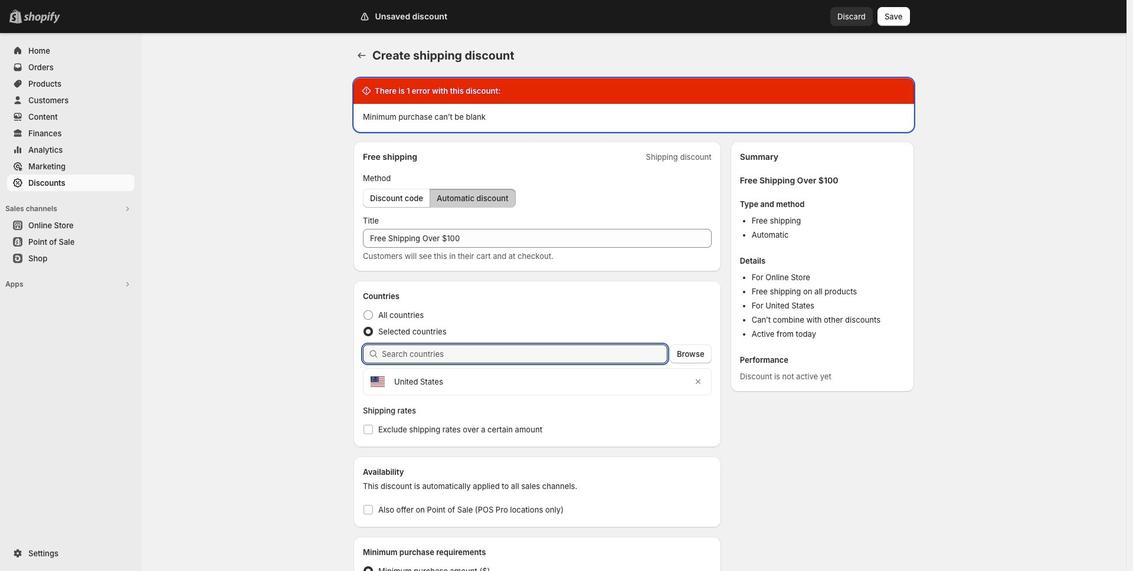 Task type: describe. For each thing, give the bounding box(es) containing it.
Search countries text field
[[382, 345, 668, 364]]

shopify image
[[24, 12, 60, 24]]



Task type: vqa. For each thing, say whether or not it's contained in the screenshot.
Shopify image
yes



Task type: locate. For each thing, give the bounding box(es) containing it.
None text field
[[363, 229, 712, 248]]



